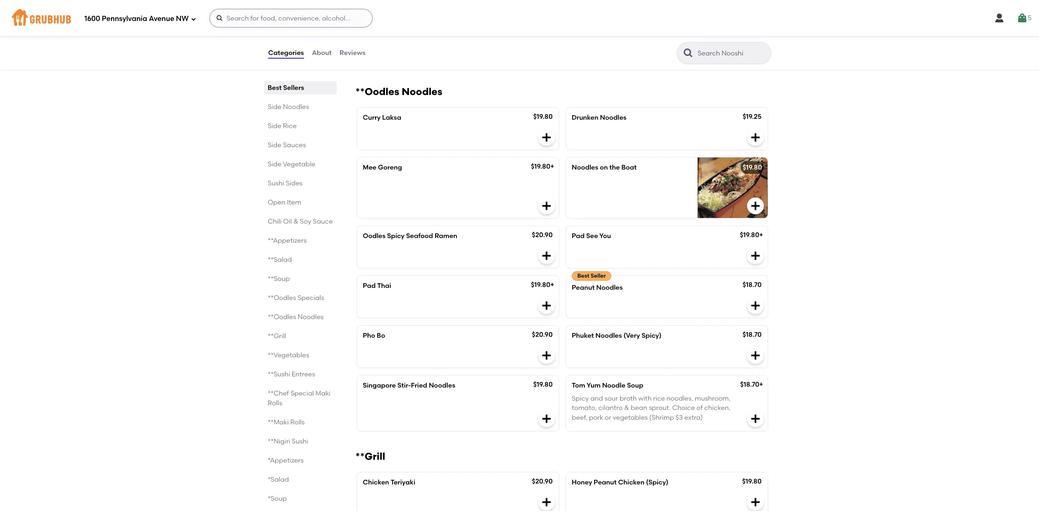 Task type: locate. For each thing, give the bounding box(es) containing it.
tom yum noodle soup
[[572, 382, 643, 390]]

1 horizontal spatial rice
[[396, 31, 410, 39]]

1 horizontal spatial **oodles noodles
[[355, 86, 442, 97]]

drunken noodles
[[572, 114, 627, 122]]

1 horizontal spatial (spicy)
[[646, 479, 668, 487]]

1 side from the top
[[268, 103, 281, 111]]

1 horizontal spatial chicken
[[618, 479, 645, 487]]

pad
[[572, 232, 585, 240], [363, 282, 376, 290]]

**oodles inside **oodles specials tab
[[268, 294, 296, 302]]

sour
[[605, 395, 618, 403]]

categories button
[[268, 36, 304, 70]]

0 horizontal spatial rolls
[[268, 400, 282, 408]]

& inside spicy and sour broth with rice noodles, mushroom, tomato, cilantro & bean sprout. choice of chicken, beef, pork or vegetables (shrimp $3 extra)
[[624, 405, 629, 412]]

1 horizontal spatial fried
[[411, 382, 427, 390]]

noodles inside side noodles tab
[[283, 103, 309, 111]]

best inside "best seller peanut noodles"
[[577, 273, 589, 279]]

**vegetables tab
[[268, 351, 333, 361]]

0 horizontal spatial &
[[293, 218, 298, 226]]

svg image
[[994, 13, 1005, 24], [1017, 13, 1028, 24], [750, 132, 761, 143], [541, 200, 552, 212], [750, 200, 761, 212], [541, 250, 552, 262], [541, 300, 552, 311], [750, 300, 761, 311], [750, 350, 761, 361], [541, 414, 552, 425], [750, 414, 761, 425], [541, 497, 552, 508], [750, 497, 761, 508]]

fried
[[378, 31, 395, 39], [411, 382, 427, 390]]

0 vertical spatial best
[[268, 84, 282, 92]]

1 horizontal spatial pad
[[572, 232, 585, 240]]

2 vertical spatial **oodles
[[268, 313, 296, 321]]

spicy)
[[642, 332, 661, 340]]

chili oil & soy sauce tab
[[268, 217, 333, 227]]

pork
[[589, 414, 603, 422]]

(shrimp
[[649, 414, 674, 422]]

2 vertical spatial $20.90
[[532, 478, 553, 486]]

1 horizontal spatial &
[[624, 405, 629, 412]]

**oodles noodles down **oodles specials
[[268, 313, 324, 321]]

fried right 'singapore'
[[411, 382, 427, 390]]

0 vertical spatial &
[[293, 218, 298, 226]]

side for side sauces
[[268, 141, 281, 149]]

1 vertical spatial sushi
[[292, 438, 308, 446]]

0 horizontal spatial (spicy)
[[412, 31, 434, 39]]

$19.80 + for thai fried rice (spicy)
[[531, 30, 554, 38]]

0 horizontal spatial pad
[[363, 282, 376, 290]]

best seller peanut noodles
[[572, 273, 623, 292]]

side noodles tab
[[268, 102, 333, 112]]

0 horizontal spatial rice
[[283, 122, 297, 130]]

peanut inside "best seller peanut noodles"
[[572, 284, 595, 292]]

**oodles specials tab
[[268, 293, 333, 303]]

side up side rice
[[268, 103, 281, 111]]

**nigiri sushi tab
[[268, 437, 333, 447]]

1 vertical spatial pad
[[363, 282, 376, 290]]

best
[[268, 84, 282, 92], [577, 273, 589, 279]]

categories
[[268, 49, 304, 57]]

1 vertical spatial best
[[577, 273, 589, 279]]

$19.80
[[531, 30, 550, 38], [533, 113, 553, 121], [531, 163, 550, 171], [743, 164, 762, 172], [740, 231, 759, 239], [531, 281, 550, 289], [533, 381, 553, 389], [742, 478, 762, 486]]

**chef
[[268, 390, 289, 398]]

1600 pennsylvania avenue nw
[[84, 14, 189, 23]]

**grill up the chicken teriyaki
[[355, 451, 385, 463]]

sushi sides
[[268, 180, 303, 187]]

main navigation navigation
[[0, 0, 1039, 36]]

1 vertical spatial $20.90
[[532, 331, 553, 339]]

0 vertical spatial **grill
[[268, 333, 286, 340]]

1 vertical spatial rolls
[[290, 419, 305, 427]]

1 horizontal spatial best
[[577, 273, 589, 279]]

3 side from the top
[[268, 141, 281, 149]]

*salad
[[268, 476, 289, 484]]

svg image for chicken teriyaki
[[541, 497, 552, 508]]

$20.90
[[532, 231, 553, 239], [532, 331, 553, 339], [532, 478, 553, 486]]

**grill tab
[[268, 332, 333, 341]]

**oodles inside **oodles noodles tab
[[268, 313, 296, 321]]

open item tab
[[268, 198, 333, 208]]

rice
[[396, 31, 410, 39], [283, 122, 297, 130]]

0 vertical spatial (spicy)
[[412, 31, 434, 39]]

+ for pad see you
[[759, 231, 763, 239]]

svg image for pad thai
[[541, 300, 552, 311]]

**maki
[[268, 419, 289, 427]]

0 vertical spatial sushi
[[268, 180, 284, 187]]

0 vertical spatial $20.90
[[532, 231, 553, 239]]

noodles inside "best seller peanut noodles"
[[596, 284, 623, 292]]

**salad
[[268, 256, 292, 264]]

side rice
[[268, 122, 297, 130]]

4 side from the top
[[268, 160, 281, 168]]

**vegetables
[[268, 352, 309, 360]]

1 vertical spatial **oodles noodles
[[268, 313, 324, 321]]

**maki rolls tab
[[268, 418, 333, 428]]

1 horizontal spatial spicy
[[572, 395, 589, 403]]

side for side rice
[[268, 122, 281, 130]]

0 vertical spatial fried
[[378, 31, 395, 39]]

2 vertical spatial $18.70
[[740, 381, 759, 389]]

0 horizontal spatial **grill
[[268, 333, 286, 340]]

or
[[605, 414, 611, 422]]

seller
[[591, 273, 606, 279]]

oodles
[[363, 232, 386, 240]]

(spicy) for honey peanut chicken (spicy)
[[646, 479, 668, 487]]

nw
[[176, 14, 189, 23]]

0 horizontal spatial **oodles noodles
[[268, 313, 324, 321]]

side up "sushi sides"
[[268, 160, 281, 168]]

1 vertical spatial &
[[624, 405, 629, 412]]

**oodles
[[355, 86, 399, 97], [268, 294, 296, 302], [268, 313, 296, 321]]

chicken teriyaki
[[363, 479, 415, 487]]

open item
[[268, 199, 301, 207]]

**appetizers
[[268, 237, 307, 245]]

side sauces
[[268, 141, 306, 149]]

curry laksa
[[363, 114, 401, 122]]

*appetizers tab
[[268, 456, 333, 466]]

**grill
[[268, 333, 286, 340], [355, 451, 385, 463]]

1 vertical spatial rice
[[283, 122, 297, 130]]

side vegetable
[[268, 160, 315, 168]]

chicken
[[363, 479, 389, 487], [618, 479, 645, 487]]

bo
[[377, 332, 385, 340]]

**nigiri
[[268, 438, 290, 446]]

noodle
[[602, 382, 625, 390]]

side up side sauces
[[268, 122, 281, 130]]

svg image
[[216, 14, 223, 22], [191, 16, 196, 22], [541, 132, 552, 143], [750, 250, 761, 262], [541, 350, 552, 361]]

side left sauces
[[268, 141, 281, 149]]

0 vertical spatial peanut
[[572, 284, 595, 292]]

**oodles up curry laksa
[[355, 86, 399, 97]]

reviews button
[[339, 36, 366, 70]]

spicy right oodles
[[387, 232, 405, 240]]

laksa
[[382, 114, 401, 122]]

1 horizontal spatial **grill
[[355, 451, 385, 463]]

0 vertical spatial $18.70
[[743, 281, 762, 289]]

soup
[[627, 382, 643, 390]]

2 $20.90 from the top
[[532, 331, 553, 339]]

(very
[[624, 332, 640, 340]]

peanut right honey
[[594, 479, 617, 487]]

0 horizontal spatial sushi
[[268, 180, 284, 187]]

best left sellers
[[268, 84, 282, 92]]

oodles spicy seafood ramen
[[363, 232, 457, 240]]

3 $20.90 from the top
[[532, 478, 553, 486]]

0 vertical spatial thai
[[363, 31, 377, 39]]

0 horizontal spatial chicken
[[363, 479, 389, 487]]

1 vertical spatial **grill
[[355, 451, 385, 463]]

2 side from the top
[[268, 122, 281, 130]]

1 vertical spatial **oodles
[[268, 294, 296, 302]]

& right oil
[[293, 218, 298, 226]]

1 chicken from the left
[[363, 479, 389, 487]]

you
[[599, 232, 611, 240]]

yum
[[587, 382, 601, 390]]

best left seller on the right bottom
[[577, 273, 589, 279]]

svg image for oodles spicy seafood ramen
[[541, 250, 552, 262]]

rolls right **maki
[[290, 419, 305, 427]]

0 horizontal spatial best
[[268, 84, 282, 92]]

1 vertical spatial $18.70
[[743, 331, 762, 339]]

**oodles for **oodles noodles tab
[[268, 313, 296, 321]]

**oodles noodles tab
[[268, 312, 333, 322]]

sushi sides tab
[[268, 179, 333, 188]]

thai
[[363, 31, 377, 39], [377, 282, 391, 290]]

$20.90 for phuket
[[532, 331, 553, 339]]

item
[[287, 199, 301, 207]]

extra)
[[684, 414, 703, 422]]

$20.90 for honey
[[532, 478, 553, 486]]

seafood
[[406, 232, 433, 240]]

svg image for pad see you
[[750, 250, 761, 262]]

**grill up **vegetables
[[268, 333, 286, 340]]

1 vertical spatial (spicy)
[[646, 479, 668, 487]]

&
[[293, 218, 298, 226], [624, 405, 629, 412]]

*soup tab
[[268, 494, 333, 504]]

fried right the reviews button
[[378, 31, 395, 39]]

& down the 'broth' at the bottom right
[[624, 405, 629, 412]]

sellers
[[283, 84, 304, 92]]

svg image for drunken noodles
[[750, 132, 761, 143]]

chili oil & soy sauce
[[268, 218, 333, 226]]

side rice tab
[[268, 121, 333, 131]]

**oodles down **oodles specials
[[268, 313, 296, 321]]

honey
[[572, 479, 592, 487]]

tom
[[572, 382, 585, 390]]

beef,
[[572, 414, 587, 422]]

oil
[[283, 218, 292, 226]]

the
[[609, 164, 620, 172]]

best sellers tab
[[268, 83, 333, 93]]

on
[[600, 164, 608, 172]]

broth
[[620, 395, 637, 403]]

spicy
[[387, 232, 405, 240], [572, 395, 589, 403]]

spicy up tomato, at the bottom of the page
[[572, 395, 589, 403]]

**oodles down **soup
[[268, 294, 296, 302]]

rolls down the **chef
[[268, 400, 282, 408]]

+ for pad thai
[[550, 281, 554, 289]]

Search for food, convenience, alcohol... search field
[[209, 9, 372, 28]]

1 horizontal spatial sushi
[[292, 438, 308, 446]]

1 vertical spatial spicy
[[572, 395, 589, 403]]

1 vertical spatial peanut
[[594, 479, 617, 487]]

side noodles
[[268, 103, 309, 111]]

0 horizontal spatial spicy
[[387, 232, 405, 240]]

peanut down seller on the right bottom
[[572, 284, 595, 292]]

**oodles for **oodles specials tab
[[268, 294, 296, 302]]

0 vertical spatial rice
[[396, 31, 410, 39]]

0 vertical spatial rolls
[[268, 400, 282, 408]]

best for seller
[[577, 273, 589, 279]]

sushi left sides
[[268, 180, 284, 187]]

sushi up *appetizers tab
[[292, 438, 308, 446]]

1 $20.90 from the top
[[532, 231, 553, 239]]

about button
[[311, 36, 332, 70]]

entrees
[[292, 371, 315, 379]]

**oodles noodles up laksa
[[355, 86, 442, 97]]

sprout.
[[649, 405, 671, 412]]

0 vertical spatial **oodles noodles
[[355, 86, 442, 97]]

5 button
[[1017, 10, 1032, 27]]

0 vertical spatial spicy
[[387, 232, 405, 240]]

best inside "tab"
[[268, 84, 282, 92]]

0 vertical spatial pad
[[572, 232, 585, 240]]



Task type: vqa. For each thing, say whether or not it's contained in the screenshot.
90 On time delivery
no



Task type: describe. For each thing, give the bounding box(es) containing it.
**sushi
[[268, 371, 290, 379]]

1600
[[84, 14, 100, 23]]

sushi inside sushi sides tab
[[268, 180, 284, 187]]

best sellers
[[268, 84, 304, 92]]

1 horizontal spatial rolls
[[290, 419, 305, 427]]

choice
[[672, 405, 695, 412]]

rice
[[653, 395, 665, 403]]

cilantro
[[599, 405, 623, 412]]

vegetable
[[283, 160, 315, 168]]

vegetables
[[613, 414, 648, 422]]

**oodles specials
[[268, 294, 324, 302]]

**grill inside tab
[[268, 333, 286, 340]]

avenue
[[149, 14, 174, 23]]

**soup
[[268, 275, 290, 283]]

**oodles noodles inside tab
[[268, 313, 324, 321]]

svg image for curry laksa
[[541, 132, 552, 143]]

tomato,
[[572, 405, 597, 412]]

stir-
[[397, 382, 411, 390]]

spicy inside spicy and sour broth with rice noodles, mushroom, tomato, cilantro & bean sprout. choice of chicken, beef, pork or vegetables (shrimp $3 extra)
[[572, 395, 589, 403]]

1 vertical spatial thai
[[377, 282, 391, 290]]

side for side vegetable
[[268, 160, 281, 168]]

pad for pad see you
[[572, 232, 585, 240]]

**nigiri sushi
[[268, 438, 308, 446]]

specials
[[298, 294, 324, 302]]

phuket
[[572, 332, 594, 340]]

chili
[[268, 218, 282, 226]]

open
[[268, 199, 285, 207]]

pad for pad thai
[[363, 282, 376, 290]]

pad thai
[[363, 282, 391, 290]]

and
[[590, 395, 603, 403]]

+ for mee goreng
[[550, 163, 554, 171]]

side vegetable tab
[[268, 160, 333, 169]]

best for sellers
[[268, 84, 282, 92]]

pad see you
[[572, 232, 611, 240]]

noodles on the boat image
[[698, 158, 768, 218]]

pho
[[363, 332, 375, 340]]

$20.90 for pad
[[532, 231, 553, 239]]

$3
[[676, 414, 683, 422]]

mee goreng
[[363, 164, 402, 172]]

see
[[586, 232, 598, 240]]

sauce
[[313, 218, 333, 226]]

(spicy) for thai fried rice (spicy)
[[412, 31, 434, 39]]

2 chicken from the left
[[618, 479, 645, 487]]

special
[[291, 390, 314, 398]]

rolls inside **chef special maki rolls
[[268, 400, 282, 408]]

svg image inside 5 button
[[1017, 13, 1028, 24]]

side sauces tab
[[268, 140, 333, 150]]

singapore
[[363, 382, 396, 390]]

$19.25
[[743, 113, 762, 121]]

noodles inside **oodles noodles tab
[[298, 313, 324, 321]]

**sushi entrees tab
[[268, 370, 333, 380]]

pho bo
[[363, 332, 385, 340]]

phuket noodles (very spicy)
[[572, 332, 661, 340]]

about
[[312, 49, 332, 57]]

bean
[[631, 405, 647, 412]]

& inside tab
[[293, 218, 298, 226]]

curry
[[363, 114, 381, 122]]

maki
[[316, 390, 331, 398]]

honey peanut chicken (spicy)
[[572, 479, 668, 487]]

$19.80 + for pad thai
[[531, 281, 554, 289]]

**salad tab
[[268, 255, 333, 265]]

*salad tab
[[268, 475, 333, 485]]

ramen
[[435, 232, 457, 240]]

spicy and sour broth with rice noodles, mushroom, tomato, cilantro & bean sprout. choice of chicken, beef, pork or vegetables (shrimp $3 extra)
[[572, 395, 731, 422]]

5
[[1028, 14, 1032, 22]]

noodles on the boat
[[572, 164, 637, 172]]

**sushi entrees
[[268, 371, 315, 379]]

**maki rolls
[[268, 419, 305, 427]]

0 vertical spatial **oodles
[[355, 86, 399, 97]]

**appetizers tab
[[268, 236, 333, 246]]

svg image for noodles on the boat
[[750, 200, 761, 212]]

teriyaki
[[391, 479, 415, 487]]

sushi inside **nigiri sushi tab
[[292, 438, 308, 446]]

sauces
[[283, 141, 306, 149]]

noodles,
[[667, 395, 693, 403]]

mee
[[363, 164, 376, 172]]

goreng
[[378, 164, 402, 172]]

reviews
[[340, 49, 366, 57]]

1 vertical spatial fried
[[411, 382, 427, 390]]

svg image for phuket noodles (very spicy)
[[750, 350, 761, 361]]

with
[[638, 395, 652, 403]]

**soup tab
[[268, 274, 333, 284]]

0 horizontal spatial fried
[[378, 31, 395, 39]]

chicken,
[[704, 405, 731, 412]]

*soup
[[268, 495, 287, 503]]

svg image for pho bo
[[541, 350, 552, 361]]

side for side noodles
[[268, 103, 281, 111]]

thai fried rice (spicy)
[[363, 31, 434, 39]]

rice inside side rice tab
[[283, 122, 297, 130]]

$19.80 + for pad see you
[[740, 231, 763, 239]]

search icon image
[[683, 48, 694, 59]]

boat
[[621, 164, 637, 172]]

pennsylvania
[[102, 14, 147, 23]]

$18.70 +
[[740, 381, 763, 389]]

of
[[697, 405, 703, 412]]

Search Nooshi search field
[[697, 49, 768, 58]]

$19.80 + for mee goreng
[[531, 163, 554, 171]]

svg image for mee goreng
[[541, 200, 552, 212]]

mushroom,
[[695, 395, 730, 403]]

**chef special maki rolls tab
[[268, 389, 333, 409]]

svg image for honey peanut chicken (spicy)
[[750, 497, 761, 508]]

**chef special maki rolls
[[268, 390, 331, 408]]

sides
[[286, 180, 303, 187]]

svg image for singapore stir-fried noodles
[[541, 414, 552, 425]]



